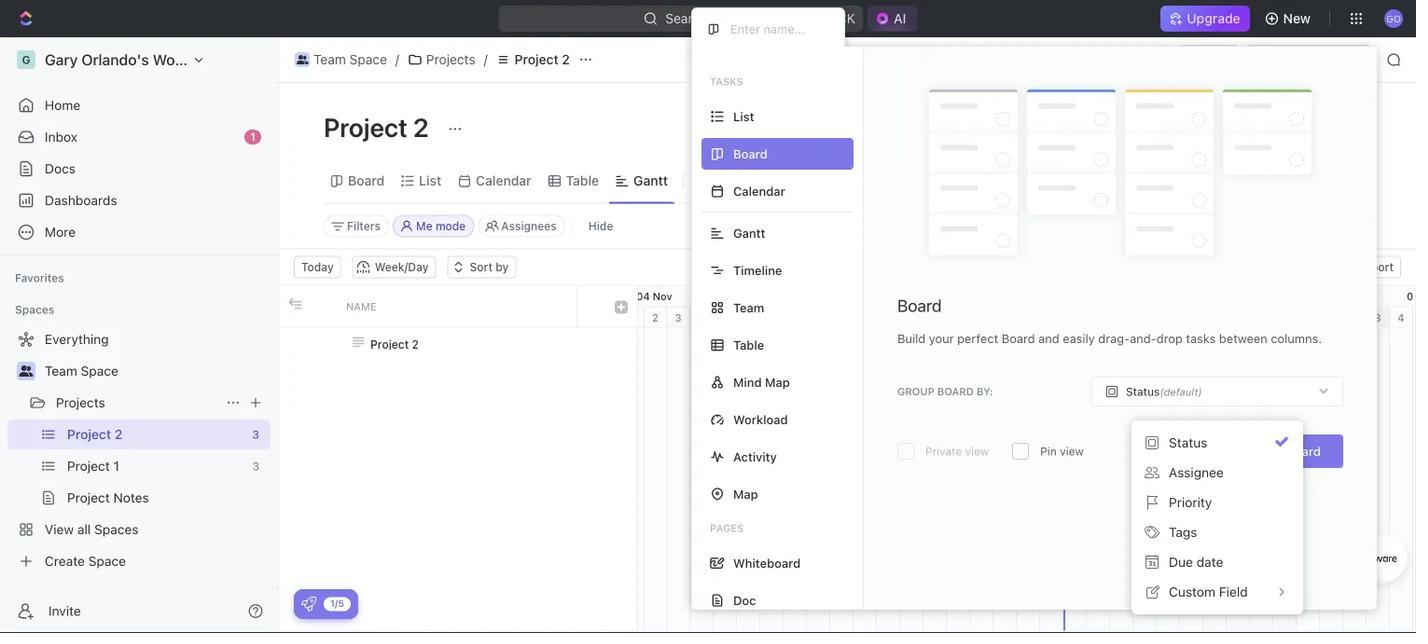 Task type: vqa. For each thing, say whether or not it's contained in the screenshot.
second Status name... text field from the top
no



Task type: describe. For each thing, give the bounding box(es) containing it.
home
[[45, 97, 80, 113]]

29 oct - 04 nov element
[[551, 286, 714, 306]]

15 element
[[947, 307, 970, 328]]

activity
[[733, 450, 777, 464]]

30 element
[[1297, 307, 1320, 328]]

22 element
[[1110, 307, 1133, 328]]

priority
[[1169, 495, 1212, 510]]

doc
[[733, 594, 756, 608]]

assignees
[[501, 220, 557, 233]]

tags
[[1169, 525, 1197, 540]]

29 oct - 04 nov
[[592, 290, 672, 302]]

upgrade link
[[1161, 6, 1250, 32]]

hide button
[[581, 215, 621, 237]]

1 horizontal spatial gantt
[[733, 226, 765, 240]]

share button
[[1180, 45, 1238, 75]]

2 inside project 2 link
[[562, 52, 570, 67]]

due
[[1169, 555, 1193, 570]]

view
[[715, 173, 745, 188]]

1 horizontal spatial today
[[1068, 332, 1095, 342]]

0 vertical spatial projects
[[426, 52, 475, 67]]

excel & csv link
[[1132, 535, 1220, 582]]

custom
[[1169, 584, 1216, 600]]

&
[[1183, 554, 1190, 566]]

6
[[745, 312, 752, 324]]

dashboards
[[45, 193, 117, 208]]

2 inside project 2 cell
[[412, 338, 419, 351]]

add board
[[1260, 445, 1321, 459]]

customize
[[1257, 173, 1323, 188]]

search
[[1105, 173, 1148, 188]]

2 3 from the left
[[1375, 312, 1381, 324]]

0 vertical spatial table
[[566, 173, 599, 188]]

hide for hide 1
[[1180, 173, 1208, 188]]

nov for 04
[[653, 290, 672, 302]]

spaces
[[15, 303, 54, 316]]

task
[[1309, 120, 1338, 135]]

automations button
[[1247, 46, 1343, 74]]

mind map
[[733, 375, 790, 389]]

search...
[[665, 11, 719, 26]]

11
[[860, 312, 870, 324]]

search button
[[1081, 168, 1154, 194]]

1 vertical spatial project 2
[[324, 111, 435, 142]]

home link
[[7, 90, 271, 120]]

 image inside name "row"
[[289, 297, 302, 310]]

hide 1
[[1180, 173, 1224, 188]]

new
[[1283, 11, 1311, 26]]

2 / from the left
[[484, 52, 488, 67]]

excel
[[1153, 554, 1180, 566]]

board
[[937, 386, 974, 398]]

0 vertical spatial board
[[348, 173, 385, 188]]

05 nov - 11 nov element
[[714, 286, 877, 306]]

project 2 cell
[[335, 328, 577, 361]]

team inside the sidebar "navigation"
[[45, 363, 77, 379]]

19 element
[[1040, 307, 1063, 328]]

favorites button
[[7, 267, 72, 289]]

Search tasks... text field
[[1184, 212, 1370, 240]]

assignee button
[[1139, 458, 1296, 488]]

- for nov
[[955, 290, 960, 302]]

3 column header from the left
[[577, 286, 605, 327]]

0 vertical spatial project 2
[[515, 52, 570, 67]]

23 element
[[1133, 307, 1157, 328]]

24 element
[[1157, 307, 1180, 328]]

26 nov - 02 dec element
[[1203, 286, 1367, 306]]

1 inside the sidebar "navigation"
[[250, 130, 256, 143]]

inbox
[[45, 129, 77, 145]]

12 nov - 18 nov element
[[877, 286, 1040, 306]]

Enter name... field
[[729, 21, 829, 37]]

5
[[722, 312, 728, 324]]

0 vertical spatial projects link
[[403, 49, 480, 71]]

17 element
[[994, 307, 1017, 328]]

26 element
[[1203, 307, 1227, 328]]

0 vertical spatial space
[[349, 52, 387, 67]]

1 3 from the left
[[675, 312, 682, 324]]

2 element
[[1343, 307, 1367, 328]]

29
[[592, 290, 605, 302]]

⌘k
[[835, 11, 855, 26]]

view button
[[691, 168, 752, 194]]

add task
[[1281, 120, 1338, 135]]

29 element
[[1273, 307, 1297, 328]]

customize button
[[1233, 168, 1328, 194]]

export
[[1358, 261, 1394, 274]]

1 horizontal spatial team space link
[[290, 49, 392, 71]]

projects link inside the sidebar "navigation"
[[56, 388, 218, 418]]

0 vertical spatial team space
[[313, 52, 387, 67]]

invite
[[49, 604, 81, 619]]

5 element
[[1413, 307, 1416, 328]]

project inside cell
[[370, 338, 409, 351]]

project 2 tree grid
[[279, 286, 637, 631]]

1 vertical spatial project
[[324, 111, 408, 142]]

27 element
[[1227, 307, 1250, 328]]

mind
[[733, 375, 762, 389]]

priority button
[[1139, 488, 1296, 518]]

2 nov from the left
[[933, 290, 953, 302]]

28 element
[[1250, 307, 1273, 328]]

12 element
[[877, 307, 900, 328]]

assignees button
[[478, 215, 565, 237]]

due date button
[[1139, 548, 1296, 577]]

status (default)
[[1126, 385, 1202, 398]]

15
[[952, 312, 964, 324]]

11 element
[[854, 307, 877, 328]]

0 horizontal spatial list
[[419, 173, 441, 188]]

0 vertical spatial project
[[515, 52, 559, 67]]

name column header
[[335, 286, 577, 327]]

1 horizontal spatial board
[[897, 296, 942, 316]]

03 dec - 09 dec element
[[1367, 286, 1416, 306]]

due date
[[1169, 555, 1223, 570]]

table link
[[562, 168, 599, 194]]

hide for hide
[[588, 220, 613, 233]]

projects inside the sidebar "navigation"
[[56, 395, 105, 410]]

1 column header from the left
[[279, 286, 307, 327]]

calendar link
[[472, 168, 531, 194]]

1 horizontal spatial table
[[733, 338, 764, 352]]

(default)
[[1160, 386, 1202, 398]]



Task type: locate. For each thing, give the bounding box(es) containing it.
03
[[1407, 290, 1416, 302]]

list up view
[[733, 110, 754, 124]]

map down activity
[[733, 487, 758, 501]]

14
[[929, 312, 941, 324]]

table
[[566, 173, 599, 188], [733, 338, 764, 352]]

hide
[[1180, 173, 1208, 188], [588, 220, 613, 233]]

2 4 from the left
[[1398, 312, 1405, 324]]

1 vertical spatial hide
[[588, 220, 613, 233]]

18 element
[[1017, 307, 1040, 328]]

onboarding checklist button image
[[301, 597, 316, 612]]

name
[[346, 300, 376, 313]]

1 vertical spatial team space link
[[45, 356, 267, 386]]

0 vertical spatial 1
[[250, 130, 256, 143]]

2 - from the left
[[955, 290, 960, 302]]

0 horizontal spatial table
[[566, 173, 599, 188]]

2 horizontal spatial team
[[733, 301, 764, 315]]

workload
[[733, 413, 788, 427]]

1 vertical spatial add
[[1260, 445, 1283, 459]]

automations
[[1256, 52, 1334, 67]]

1 vertical spatial projects link
[[56, 388, 218, 418]]

table up the hide button
[[566, 173, 599, 188]]

gantt link
[[630, 168, 668, 194]]

hide inside button
[[588, 220, 613, 233]]

add
[[1281, 120, 1306, 135], [1260, 445, 1283, 459]]

user group image
[[296, 55, 308, 64]]

project 2
[[515, 52, 570, 67], [324, 111, 435, 142], [370, 338, 419, 351]]

1 nov from the left
[[653, 290, 672, 302]]

0 vertical spatial gantt
[[634, 173, 668, 188]]

excel & csv
[[1153, 554, 1214, 566]]

0 horizontal spatial hide
[[588, 220, 613, 233]]

assignee
[[1169, 465, 1224, 480]]

hide down table link
[[588, 220, 613, 233]]

map right the mind
[[765, 375, 790, 389]]

1 element
[[1320, 307, 1343, 328]]

1 vertical spatial today
[[1068, 332, 1095, 342]]

status inside button
[[1169, 435, 1208, 451]]

0 vertical spatial hide
[[1180, 173, 1208, 188]]

7 element
[[760, 307, 784, 328]]

1 horizontal spatial team
[[313, 52, 346, 67]]

1 horizontal spatial space
[[349, 52, 387, 67]]

- for oct
[[629, 290, 634, 302]]

project 2 inside cell
[[370, 338, 419, 351]]

share
[[1191, 52, 1227, 67]]

0 vertical spatial add
[[1281, 120, 1306, 135]]

1 horizontal spatial projects link
[[403, 49, 480, 71]]

9 element
[[807, 307, 830, 328]]

docs link
[[7, 154, 271, 184]]

add for add task
[[1281, 120, 1306, 135]]

1 vertical spatial projects
[[56, 395, 105, 410]]

18
[[963, 290, 975, 302]]

tree
[[7, 325, 271, 577]]

project
[[515, 52, 559, 67], [324, 111, 408, 142], [370, 338, 409, 351]]

name row
[[279, 286, 637, 328]]

1 vertical spatial map
[[733, 487, 758, 501]]

1 horizontal spatial 1
[[630, 312, 635, 324]]

team space right user group image
[[45, 363, 118, 379]]

-
[[629, 290, 634, 302], [955, 290, 960, 302]]

team space inside the sidebar "navigation"
[[45, 363, 118, 379]]

2 vertical spatial 1
[[630, 312, 635, 324]]

group
[[897, 386, 935, 398]]

board
[[348, 173, 385, 188], [897, 296, 942, 316], [1287, 445, 1321, 459]]

tree inside the sidebar "navigation"
[[7, 325, 271, 577]]

2 vertical spatial team
[[45, 363, 77, 379]]

0 horizontal spatial board
[[348, 173, 385, 188]]

4 left the 5 element on the right of the page
[[1398, 312, 1405, 324]]

0 horizontal spatial /
[[395, 52, 399, 67]]

project 2 link
[[491, 49, 575, 71]]

onboarding checklist button element
[[301, 597, 316, 612]]

docs
[[45, 161, 76, 176]]

board link
[[344, 168, 385, 194]]

list right board link
[[419, 173, 441, 188]]

status down 23 'element'
[[1126, 385, 1160, 398]]

today button
[[294, 256, 341, 278]]

0 horizontal spatial team space link
[[45, 356, 267, 386]]

21 element
[[1087, 307, 1110, 328]]

4 left 5 at right
[[698, 312, 705, 324]]

2 horizontal spatial 1
[[1218, 173, 1224, 188]]

1 horizontal spatial -
[[955, 290, 960, 302]]

0 horizontal spatial 4
[[698, 312, 705, 324]]

custom field
[[1169, 584, 1248, 600]]

space right user group icon
[[349, 52, 387, 67]]

1 horizontal spatial team space
[[313, 52, 387, 67]]

19 nov - 25 nov element
[[1040, 286, 1203, 306]]

0 vertical spatial today
[[301, 261, 334, 274]]

add task button
[[1270, 113, 1349, 143]]

3 left 5 at right
[[675, 312, 682, 324]]

status for status (default)
[[1126, 385, 1160, 398]]

0 horizontal spatial status
[[1126, 385, 1160, 398]]

1/5
[[330, 598, 344, 609]]

tags button
[[1139, 518, 1296, 548]]

2 vertical spatial board
[[1287, 445, 1321, 459]]

nov right 18
[[978, 290, 997, 302]]

1 horizontal spatial nov
[[933, 290, 953, 302]]

project 2 - 0.00% row
[[279, 328, 637, 361]]

2 vertical spatial project
[[370, 338, 409, 351]]

calendar up the 'assignees' button
[[476, 173, 531, 188]]

gantt up timeline
[[733, 226, 765, 240]]

0 vertical spatial status
[[1126, 385, 1160, 398]]

3
[[675, 312, 682, 324], [1375, 312, 1381, 324]]

/
[[395, 52, 399, 67], [484, 52, 488, 67]]

1
[[250, 130, 256, 143], [1218, 173, 1224, 188], [630, 312, 635, 324]]

view button
[[691, 159, 752, 203]]

field
[[1219, 584, 1248, 600]]

export button
[[1336, 256, 1401, 278]]

table down 6
[[733, 338, 764, 352]]

custom field button
[[1139, 577, 1296, 607]]

14 element
[[924, 307, 947, 328]]

group board by:
[[897, 386, 993, 398]]

1 horizontal spatial list
[[733, 110, 754, 124]]

gantt
[[634, 173, 668, 188], [733, 226, 765, 240]]

1 vertical spatial gantt
[[733, 226, 765, 240]]

1 horizontal spatial calendar
[[733, 184, 785, 198]]

10 element
[[830, 307, 854, 328]]

status up assignee
[[1169, 435, 1208, 451]]

date
[[1197, 555, 1223, 570]]

20 element
[[1063, 307, 1087, 328]]

team right user group icon
[[313, 52, 346, 67]]

today inside button
[[301, 261, 334, 274]]

1 horizontal spatial map
[[765, 375, 790, 389]]

- left 04
[[629, 290, 634, 302]]

new button
[[1257, 4, 1322, 34]]

team right user group image
[[45, 363, 77, 379]]

add up priority button
[[1260, 445, 1283, 459]]

gantt right table link
[[634, 173, 668, 188]]

3 right 2 element
[[1375, 312, 1381, 324]]

13
[[906, 312, 917, 324]]

0 horizontal spatial projects link
[[56, 388, 218, 418]]

today
[[301, 261, 334, 274], [1068, 332, 1095, 342]]

1 horizontal spatial projects
[[426, 52, 475, 67]]

0 horizontal spatial today
[[301, 261, 334, 274]]

12
[[919, 290, 930, 302]]

1 vertical spatial table
[[733, 338, 764, 352]]

1 vertical spatial 1
[[1218, 173, 1224, 188]]

12 nov - 18 nov
[[919, 290, 997, 302]]

space right user group image
[[81, 363, 118, 379]]

team space right user group icon
[[313, 52, 387, 67]]

2 vertical spatial project 2
[[370, 338, 419, 351]]

status button
[[1139, 428, 1296, 458]]

04
[[636, 290, 650, 302]]

1 4 from the left
[[698, 312, 705, 324]]

status for status
[[1169, 435, 1208, 451]]

1 vertical spatial status
[[1169, 435, 1208, 451]]

nov for 18
[[978, 290, 997, 302]]

- left 18
[[955, 290, 960, 302]]

1 horizontal spatial /
[[484, 52, 488, 67]]

timeline
[[733, 264, 782, 278]]

 image
[[289, 297, 302, 310]]

add inside button
[[1281, 120, 1306, 135]]

by:
[[977, 386, 993, 398]]

list link
[[415, 168, 441, 194]]

nov right 12
[[933, 290, 953, 302]]

0 horizontal spatial calendar
[[476, 173, 531, 188]]

space inside the sidebar "navigation"
[[81, 363, 118, 379]]

2
[[562, 52, 570, 67], [413, 111, 429, 142], [652, 312, 659, 324], [412, 338, 419, 351]]

0 horizontal spatial space
[[81, 363, 118, 379]]

1 vertical spatial list
[[419, 173, 441, 188]]

1 vertical spatial team space
[[45, 363, 118, 379]]

upgrade
[[1187, 11, 1240, 26]]

team right 5 at right
[[733, 301, 764, 315]]

13 element
[[900, 307, 924, 328]]

4
[[698, 312, 705, 324], [1398, 312, 1405, 324]]

nov right 04
[[653, 290, 672, 302]]

favorites
[[15, 271, 64, 285]]

2 column header from the left
[[307, 286, 335, 327]]

hide right search
[[1180, 173, 1208, 188]]

column header
[[279, 286, 307, 327], [307, 286, 335, 327], [577, 286, 605, 327], [605, 286, 637, 327]]

user group image
[[19, 366, 33, 377]]

1 horizontal spatial hide
[[1180, 173, 1208, 188]]

0 horizontal spatial map
[[733, 487, 758, 501]]

25 element
[[1180, 307, 1203, 328]]

0 horizontal spatial -
[[629, 290, 634, 302]]

sidebar navigation
[[0, 37, 279, 633]]

dashboards link
[[7, 186, 271, 215]]

map
[[765, 375, 790, 389], [733, 487, 758, 501]]

0 horizontal spatial gantt
[[634, 173, 668, 188]]

projects link
[[403, 49, 480, 71], [56, 388, 218, 418]]

2 horizontal spatial nov
[[978, 290, 997, 302]]

16 element
[[970, 307, 994, 328]]

oct
[[608, 290, 626, 302]]

0 horizontal spatial nov
[[653, 290, 672, 302]]

1 vertical spatial space
[[81, 363, 118, 379]]

tree containing team space
[[7, 325, 271, 577]]

whiteboard
[[733, 556, 801, 570]]

0 horizontal spatial team
[[45, 363, 77, 379]]

0 horizontal spatial 1
[[250, 130, 256, 143]]

0 horizontal spatial 3
[[675, 312, 682, 324]]

team space
[[313, 52, 387, 67], [45, 363, 118, 379]]

1 horizontal spatial status
[[1169, 435, 1208, 451]]

 image
[[615, 301, 628, 314]]

0 horizontal spatial projects
[[56, 395, 105, 410]]

add for add board
[[1260, 445, 1283, 459]]

3 nov from the left
[[978, 290, 997, 302]]

add left the 'task'
[[1281, 120, 1306, 135]]

1 horizontal spatial 3
[[1375, 312, 1381, 324]]

1 vertical spatial board
[[897, 296, 942, 316]]

 image inside name "row"
[[615, 301, 628, 314]]

8 element
[[784, 307, 807, 328]]

0 vertical spatial team space link
[[290, 49, 392, 71]]

list
[[733, 110, 754, 124], [419, 173, 441, 188]]

calendar up timeline
[[733, 184, 785, 198]]

2 horizontal spatial board
[[1287, 445, 1321, 459]]

0 vertical spatial map
[[765, 375, 790, 389]]

4 column header from the left
[[605, 286, 637, 327]]

1 / from the left
[[395, 52, 399, 67]]

calendar
[[476, 173, 531, 188], [733, 184, 785, 198]]

0 horizontal spatial team space
[[45, 363, 118, 379]]

csv
[[1193, 554, 1214, 566]]

space
[[349, 52, 387, 67], [81, 363, 118, 379]]

0 vertical spatial list
[[733, 110, 754, 124]]

1 horizontal spatial 4
[[1398, 312, 1405, 324]]

1 vertical spatial team
[[733, 301, 764, 315]]

0 vertical spatial team
[[313, 52, 346, 67]]

1 - from the left
[[629, 290, 634, 302]]



